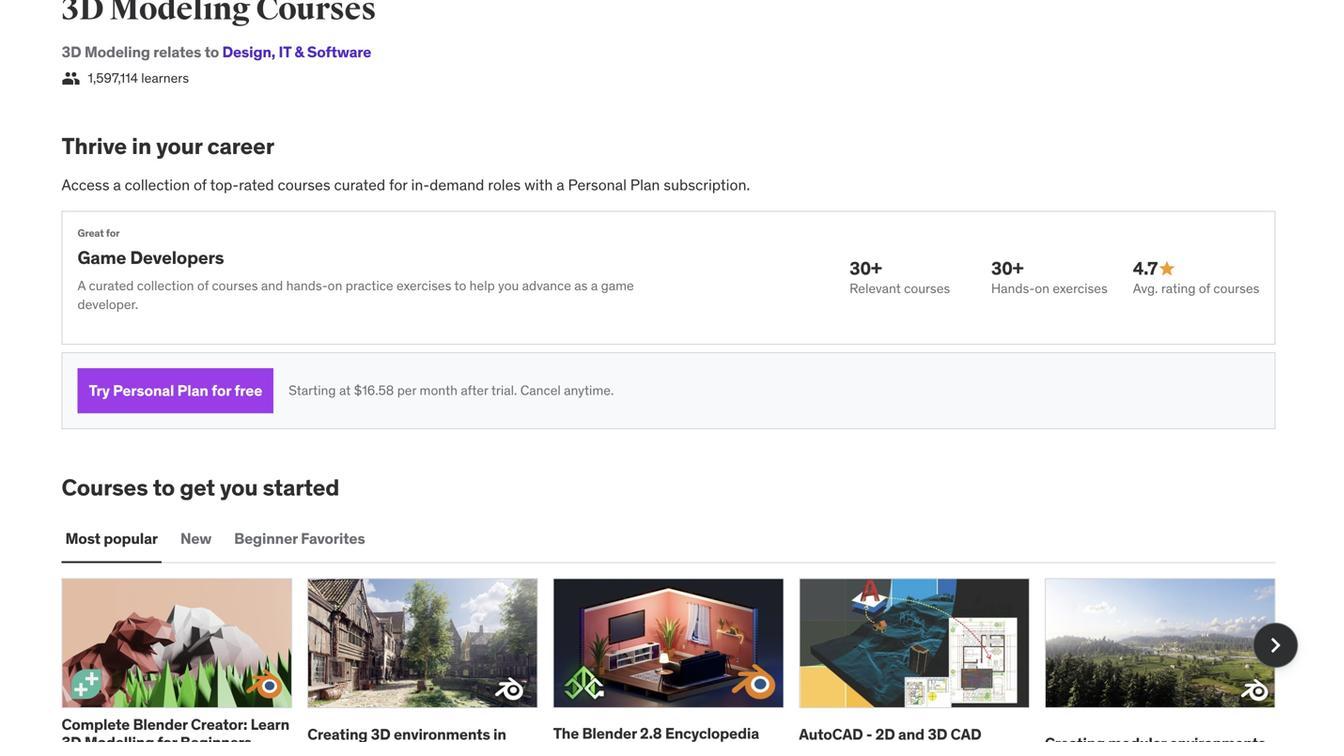 Task type: vqa. For each thing, say whether or not it's contained in the screenshot.
OUT
no



Task type: describe. For each thing, give the bounding box(es) containing it.
career
[[207, 132, 274, 160]]

as
[[574, 277, 588, 294]]

relates
[[153, 42, 201, 62]]

courses
[[62, 474, 148, 502]]

modeling
[[84, 42, 150, 62]]

game
[[601, 277, 634, 294]]

exercises inside 30+ hands-on exercises
[[1053, 280, 1108, 297]]

software
[[307, 42, 371, 62]]

30+ relevant courses
[[850, 257, 950, 297]]

access a collection of top-rated courses curated for in-demand roles with a personal plan subscription.
[[62, 175, 750, 195]]

creator:
[[191, 715, 247, 734]]

curated inside "great for game developers a curated collection of courses and hands-on practice exercises to help you advance as a game developer."
[[89, 277, 134, 294]]

practice
[[346, 277, 393, 294]]

month
[[420, 382, 458, 399]]

starting at $16.58 per month after trial. cancel anytime.
[[289, 382, 614, 399]]

started
[[263, 474, 340, 502]]

courses to get you started
[[62, 474, 340, 502]]

and
[[261, 277, 283, 294]]

courses right rating
[[1214, 280, 1260, 297]]

small image inside thrive in your career element
[[1158, 259, 1177, 278]]

per
[[397, 382, 416, 399]]

complete
[[62, 715, 130, 734]]

most popular
[[65, 529, 158, 548]]

carousel element
[[62, 579, 1298, 742]]

hands-
[[991, 280, 1035, 297]]

courses inside "great for game developers a curated collection of courses and hands-on practice exercises to help you advance as a game developer."
[[212, 277, 258, 294]]

great
[[78, 227, 104, 240]]

roles
[[488, 175, 521, 195]]

anytime.
[[564, 382, 614, 399]]

on inside "great for game developers a curated collection of courses and hands-on practice exercises to help you advance as a game developer."
[[328, 277, 342, 294]]

help
[[470, 277, 495, 294]]

learners
[[141, 70, 189, 87]]

it & software link
[[271, 42, 371, 62]]

new
[[180, 529, 212, 548]]

beginner favorites
[[234, 529, 365, 548]]

of right rating
[[1199, 280, 1210, 297]]

try
[[89, 381, 110, 400]]

&
[[294, 42, 304, 62]]

most popular button
[[62, 517, 162, 562]]

you inside "great for game developers a curated collection of courses and hands-on practice exercises to help you advance as a game developer."
[[498, 277, 519, 294]]

0 horizontal spatial small image
[[62, 69, 80, 88]]

for left free on the left bottom
[[212, 381, 231, 400]]

beginner
[[234, 529, 298, 548]]

1 horizontal spatial to
[[204, 42, 219, 62]]

top-
[[210, 175, 239, 195]]

0 vertical spatial curated
[[334, 175, 385, 195]]

access
[[62, 175, 109, 195]]

avg.
[[1133, 280, 1158, 297]]

after
[[461, 382, 488, 399]]

30+ for 30+ relevant courses
[[850, 257, 882, 280]]

3d modeling relates to design it & software
[[62, 42, 371, 62]]

exercises inside "great for game developers a curated collection of courses and hands-on practice exercises to help you advance as a game developer."
[[397, 277, 451, 294]]

beginners
[[180, 733, 252, 742]]

hands-
[[286, 277, 328, 294]]

1,597,114 learners
[[88, 70, 189, 87]]

developers
[[130, 246, 224, 269]]

favorites
[[301, 529, 365, 548]]

4.7
[[1133, 257, 1158, 280]]



Task type: locate. For each thing, give the bounding box(es) containing it.
0 vertical spatial plan
[[630, 175, 660, 195]]

learn
[[251, 715, 290, 734]]

starting
[[289, 382, 336, 399]]

personal
[[568, 175, 627, 195], [113, 381, 174, 400]]

1 horizontal spatial a
[[557, 175, 565, 195]]

you
[[498, 277, 519, 294], [220, 474, 258, 502]]

1 horizontal spatial 30+
[[991, 257, 1024, 280]]

1 vertical spatial you
[[220, 474, 258, 502]]

3d
[[62, 42, 81, 62], [62, 733, 81, 742]]

to left get
[[153, 474, 175, 502]]

to right relates
[[204, 42, 219, 62]]

0 horizontal spatial curated
[[89, 277, 134, 294]]

free
[[234, 381, 262, 400]]

personal right try at the left bottom of the page
[[113, 381, 174, 400]]

try personal plan for free link
[[78, 368, 274, 413]]

1 30+ from the left
[[850, 257, 882, 280]]

at
[[339, 382, 351, 399]]

1 vertical spatial small image
[[1158, 259, 1177, 278]]

curated up developer.
[[89, 277, 134, 294]]

1 vertical spatial curated
[[89, 277, 134, 294]]

complete blender creator: learn 3d modelling for beginners link
[[62, 715, 290, 742]]

in-
[[411, 175, 430, 195]]

30+ inside 30+ hands-on exercises
[[991, 257, 1024, 280]]

0 horizontal spatial exercises
[[397, 277, 451, 294]]

developer.
[[78, 296, 138, 313]]

1 horizontal spatial personal
[[568, 175, 627, 195]]

thrive in your career element
[[62, 132, 1276, 429]]

to
[[204, 42, 219, 62], [454, 277, 466, 294], [153, 474, 175, 502]]

of
[[194, 175, 207, 195], [197, 277, 209, 294], [1199, 280, 1210, 297]]

rated
[[239, 175, 274, 195]]

great for game developers a curated collection of courses and hands-on practice exercises to help you advance as a game developer.
[[78, 227, 634, 313]]

get
[[180, 474, 215, 502]]

2 horizontal spatial to
[[454, 277, 466, 294]]

collection down developers
[[137, 277, 194, 294]]

1 vertical spatial collection
[[137, 277, 194, 294]]

for
[[389, 175, 408, 195], [106, 227, 120, 240], [212, 381, 231, 400], [157, 733, 177, 742]]

30+
[[850, 257, 882, 280], [991, 257, 1024, 280]]

your
[[156, 132, 202, 160]]

1 horizontal spatial exercises
[[1053, 280, 1108, 297]]

for right great
[[106, 227, 120, 240]]

it
[[279, 42, 291, 62]]

for inside "great for game developers a curated collection of courses and hands-on practice exercises to help you advance as a game developer."
[[106, 227, 120, 240]]

plan left free on the left bottom
[[177, 381, 208, 400]]

advance
[[522, 277, 571, 294]]

a right the access
[[113, 175, 121, 195]]

plan
[[630, 175, 660, 195], [177, 381, 208, 400]]

on inside 30+ hands-on exercises
[[1035, 280, 1050, 297]]

for left in-
[[389, 175, 408, 195]]

2 30+ from the left
[[991, 257, 1024, 280]]

0 vertical spatial 3d
[[62, 42, 81, 62]]

for inside complete blender creator: learn 3d modelling for beginners
[[157, 733, 177, 742]]

3d left the 'modelling'
[[62, 733, 81, 742]]

popular
[[104, 529, 158, 548]]

1,597,114
[[88, 70, 138, 87]]

3d left modeling
[[62, 42, 81, 62]]

a right as
[[591, 277, 598, 294]]

30+ for 30+ hands-on exercises
[[991, 257, 1024, 280]]

try personal plan for free
[[89, 381, 262, 400]]

of down developers
[[197, 277, 209, 294]]

to left help
[[454, 277, 466, 294]]

a inside "great for game developers a curated collection of courses and hands-on practice exercises to help you advance as a game developer."
[[591, 277, 598, 294]]

1 horizontal spatial curated
[[334, 175, 385, 195]]

on
[[328, 277, 342, 294], [1035, 280, 1050, 297]]

1 vertical spatial personal
[[113, 381, 174, 400]]

game developers link
[[78, 246, 224, 269]]

rating
[[1161, 280, 1196, 297]]

avg. rating of courses
[[1133, 280, 1260, 297]]

small image left 1,597,114 on the left of page
[[62, 69, 80, 88]]

you right get
[[220, 474, 258, 502]]

most
[[65, 529, 100, 548]]

a
[[78, 277, 86, 294]]

relevant
[[850, 280, 901, 297]]

exercises right practice
[[397, 277, 451, 294]]

thrive in your career
[[62, 132, 274, 160]]

complete blender creator: learn 3d modelling for beginners
[[62, 715, 290, 742]]

trial.
[[491, 382, 517, 399]]

0 horizontal spatial on
[[328, 277, 342, 294]]

a right with
[[557, 175, 565, 195]]

courses
[[278, 175, 330, 195], [212, 277, 258, 294], [904, 280, 950, 297], [1214, 280, 1260, 297]]

exercises
[[397, 277, 451, 294], [1053, 280, 1108, 297]]

courses right relevant
[[904, 280, 950, 297]]

0 vertical spatial to
[[204, 42, 219, 62]]

0 horizontal spatial 30+
[[850, 257, 882, 280]]

to inside "great for game developers a curated collection of courses and hands-on practice exercises to help you advance as a game developer."
[[454, 277, 466, 294]]

0 vertical spatial small image
[[62, 69, 80, 88]]

modelling
[[84, 733, 154, 742]]

small image
[[62, 69, 80, 88], [1158, 259, 1177, 278]]

design
[[222, 42, 271, 62]]

blender
[[133, 715, 188, 734]]

in
[[132, 132, 151, 160]]

0 horizontal spatial a
[[113, 175, 121, 195]]

courses inside 30+ relevant courses
[[904, 280, 950, 297]]

for right the 'modelling'
[[157, 733, 177, 742]]

1 horizontal spatial on
[[1035, 280, 1050, 297]]

next image
[[1261, 631, 1291, 661]]

0 vertical spatial collection
[[125, 175, 190, 195]]

of inside "great for game developers a curated collection of courses and hands-on practice exercises to help you advance as a game developer."
[[197, 277, 209, 294]]

30+ inside 30+ relevant courses
[[850, 257, 882, 280]]

demand
[[430, 175, 484, 195]]

1 horizontal spatial small image
[[1158, 259, 1177, 278]]

0 horizontal spatial personal
[[113, 381, 174, 400]]

collection down "thrive in your career"
[[125, 175, 190, 195]]

0 horizontal spatial to
[[153, 474, 175, 502]]

0 vertical spatial personal
[[568, 175, 627, 195]]

curated
[[334, 175, 385, 195], [89, 277, 134, 294]]

you right help
[[498, 277, 519, 294]]

courses left and
[[212, 277, 258, 294]]

2 horizontal spatial a
[[591, 277, 598, 294]]

collection
[[125, 175, 190, 195], [137, 277, 194, 294]]

2 3d from the top
[[62, 733, 81, 742]]

30+ up hands-
[[991, 257, 1024, 280]]

personal inside try personal plan for free link
[[113, 381, 174, 400]]

1 vertical spatial 3d
[[62, 733, 81, 742]]

design link
[[222, 42, 271, 62]]

exercises left avg.
[[1053, 280, 1108, 297]]

1 3d from the top
[[62, 42, 81, 62]]

personal right with
[[568, 175, 627, 195]]

1 vertical spatial to
[[454, 277, 466, 294]]

small image up rating
[[1158, 259, 1177, 278]]

with
[[524, 175, 553, 195]]

plan left subscription.
[[630, 175, 660, 195]]

2 vertical spatial to
[[153, 474, 175, 502]]

0 horizontal spatial plan
[[177, 381, 208, 400]]

1 horizontal spatial plan
[[630, 175, 660, 195]]

a
[[113, 175, 121, 195], [557, 175, 565, 195], [591, 277, 598, 294]]

new button
[[177, 517, 215, 562]]

30+ up relevant
[[850, 257, 882, 280]]

game
[[78, 246, 126, 269]]

courses right rated
[[278, 175, 330, 195]]

cancel
[[520, 382, 561, 399]]

0 horizontal spatial you
[[220, 474, 258, 502]]

$16.58
[[354, 382, 394, 399]]

beginner favorites button
[[230, 517, 369, 562]]

30+ hands-on exercises
[[991, 257, 1108, 297]]

subscription.
[[664, 175, 750, 195]]

1 vertical spatial plan
[[177, 381, 208, 400]]

1 horizontal spatial you
[[498, 277, 519, 294]]

of left top-
[[194, 175, 207, 195]]

curated left in-
[[334, 175, 385, 195]]

collection inside "great for game developers a curated collection of courses and hands-on practice exercises to help you advance as a game developer."
[[137, 277, 194, 294]]

thrive
[[62, 132, 127, 160]]

3d inside complete blender creator: learn 3d modelling for beginners
[[62, 733, 81, 742]]

0 vertical spatial you
[[498, 277, 519, 294]]



